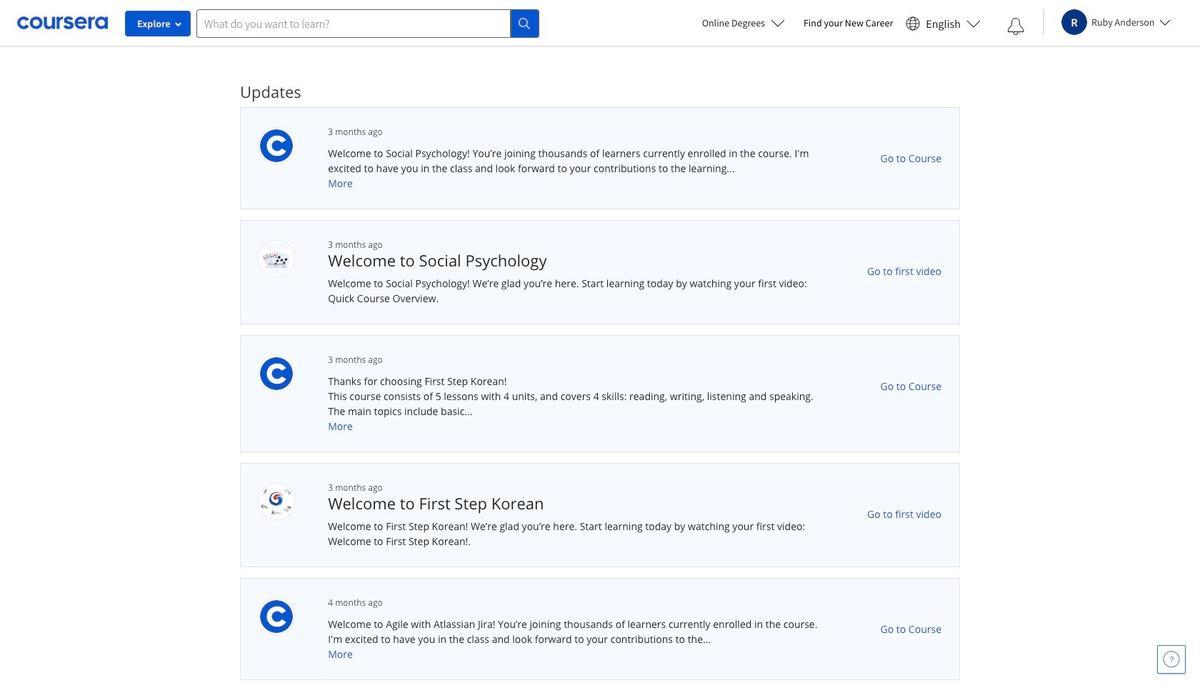 Task type: locate. For each thing, give the bounding box(es) containing it.
help center image
[[1163, 651, 1180, 668]]

None search field
[[197, 9, 540, 38]]



Task type: describe. For each thing, give the bounding box(es) containing it.
coursera image
[[17, 12, 108, 34]]

What do you want to learn? text field
[[197, 9, 511, 38]]



Task type: vqa. For each thing, say whether or not it's contained in the screenshot.
What do you want to learn? text box at the left of the page
yes



